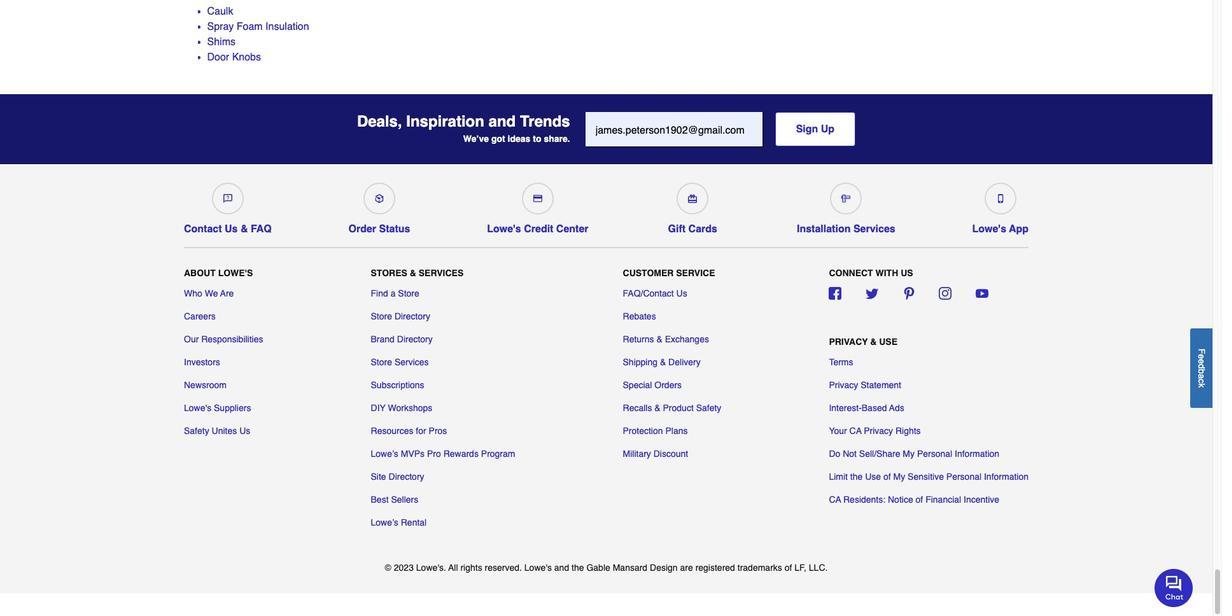 Task type: locate. For each thing, give the bounding box(es) containing it.
privacy up terms link in the right of the page
[[830, 337, 869, 347]]

of left the lf,
[[785, 563, 793, 573]]

my up "notice"
[[894, 472, 906, 482]]

the left gable
[[572, 563, 584, 573]]

ca
[[850, 426, 862, 436], [830, 495, 842, 505]]

privacy for privacy & use
[[830, 337, 869, 347]]

2 vertical spatial store
[[371, 357, 392, 368]]

store up brand
[[371, 312, 392, 322]]

order
[[349, 224, 377, 235]]

resources for pros
[[371, 426, 447, 436]]

lowe's rental
[[371, 518, 427, 528]]

and left gable
[[555, 563, 570, 573]]

& right "stores" on the left
[[410, 268, 416, 278]]

instagram image
[[940, 287, 952, 300]]

use down sell/share
[[866, 472, 882, 482]]

discount
[[654, 449, 689, 459]]

my down rights
[[903, 449, 915, 459]]

and
[[489, 113, 516, 131], [555, 563, 570, 573]]

rental
[[401, 518, 427, 528]]

0 vertical spatial lowe's
[[371, 449, 399, 459]]

Email Address email field
[[586, 112, 763, 147]]

directory up brand directory link
[[395, 312, 431, 322]]

safety left unites
[[184, 426, 209, 436]]

1 vertical spatial the
[[572, 563, 584, 573]]

directory for site directory
[[389, 472, 425, 482]]

0 horizontal spatial and
[[489, 113, 516, 131]]

1 horizontal spatial a
[[1197, 374, 1208, 379]]

find a store link
[[371, 287, 420, 300]]

us right contact
[[225, 224, 238, 235]]

about lowe's
[[184, 268, 253, 278]]

suppliers
[[214, 403, 251, 413]]

share.
[[544, 134, 571, 144]]

0 vertical spatial directory
[[395, 312, 431, 322]]

statement
[[861, 380, 902, 391]]

1 vertical spatial safety
[[184, 426, 209, 436]]

gift cards
[[669, 224, 718, 235]]

lowe's credit center link
[[487, 178, 589, 235]]

©
[[385, 563, 392, 573]]

site directory link
[[371, 471, 425, 484]]

military
[[623, 449, 652, 459]]

& for privacy & use
[[871, 337, 877, 347]]

1 vertical spatial personal
[[947, 472, 982, 482]]

contact us & faq
[[184, 224, 272, 235]]

& for shipping & delivery
[[660, 357, 666, 368]]

0 horizontal spatial safety
[[184, 426, 209, 436]]

of for my
[[884, 472, 892, 482]]

0 vertical spatial my
[[903, 449, 915, 459]]

services down brand directory link
[[395, 357, 429, 368]]

0 vertical spatial and
[[489, 113, 516, 131]]

got
[[492, 134, 506, 144]]

your ca privacy rights link
[[830, 425, 921, 438]]

order status link
[[349, 178, 410, 235]]

connect
[[830, 268, 874, 278]]

d
[[1197, 364, 1208, 369]]

faq/contact
[[623, 289, 674, 299]]

customer service
[[623, 268, 716, 278]]

ca down limit
[[830, 495, 842, 505]]

directory for brand directory
[[397, 335, 433, 345]]

1 lowe's from the top
[[371, 449, 399, 459]]

and up the got
[[489, 113, 516, 131]]

interest-based ads link
[[830, 402, 905, 415]]

a inside button
[[1197, 374, 1208, 379]]

& right recalls at right
[[655, 403, 661, 413]]

inspiration
[[407, 113, 485, 131]]

2 vertical spatial directory
[[389, 472, 425, 482]]

installation services link
[[797, 178, 896, 235]]

investors
[[184, 357, 220, 368]]

us down customer service
[[677, 289, 688, 299]]

military discount link
[[623, 448, 689, 461]]

2 horizontal spatial of
[[916, 495, 924, 505]]

us for contact
[[225, 224, 238, 235]]

best sellers
[[371, 495, 419, 505]]

& left the faq
[[241, 224, 248, 235]]

ca inside "link"
[[830, 495, 842, 505]]

limit the use of my sensitive personal information
[[830, 472, 1029, 482]]

sellers
[[391, 495, 419, 505]]

1 horizontal spatial us
[[240, 426, 250, 436]]

shipping & delivery link
[[623, 356, 701, 369]]

diy workshops
[[371, 403, 433, 413]]

newsroom link
[[184, 379, 227, 392]]

personal up "incentive"
[[947, 472, 982, 482]]

0 vertical spatial safety
[[697, 403, 722, 413]]

lowe's down newsroom
[[184, 403, 212, 413]]

0 horizontal spatial of
[[785, 563, 793, 573]]

pinterest image
[[903, 287, 916, 300]]

1 vertical spatial ca
[[830, 495, 842, 505]]

lowe's inside lowe's mvps pro rewards program "link"
[[371, 449, 399, 459]]

store down brand
[[371, 357, 392, 368]]

ca right the 'your'
[[850, 426, 862, 436]]

2 vertical spatial of
[[785, 563, 793, 573]]

store for services
[[371, 357, 392, 368]]

a right find
[[391, 289, 396, 299]]

returns & exchanges link
[[623, 333, 710, 346]]

lowe's left credit at left
[[487, 224, 522, 235]]

lowe's inside lowe's rental link
[[371, 518, 399, 528]]

military discount
[[623, 449, 689, 459]]

faq
[[251, 224, 272, 235]]

the right limit
[[851, 472, 863, 482]]

store directory link
[[371, 310, 431, 323]]

gift cards link
[[666, 178, 721, 235]]

2 vertical spatial us
[[240, 426, 250, 436]]

us for faq/contact
[[677, 289, 688, 299]]

resources
[[371, 426, 414, 436]]

1 vertical spatial a
[[1197, 374, 1208, 379]]

store services link
[[371, 356, 429, 369]]

& up the statement
[[871, 337, 877, 347]]

0 vertical spatial us
[[225, 224, 238, 235]]

store for directory
[[371, 312, 392, 322]]

spray
[[207, 21, 234, 33]]

1 vertical spatial use
[[866, 472, 882, 482]]

© 2023 lowe's. all rights reserved. lowe's and the gable mansard design are registered trademarks of lf, llc.
[[385, 563, 828, 573]]

directory for store directory
[[395, 312, 431, 322]]

installation
[[797, 224, 851, 235]]

1 vertical spatial directory
[[397, 335, 433, 345]]

lowe's for lowe's suppliers
[[184, 403, 212, 413]]

center
[[557, 224, 589, 235]]

0 vertical spatial store
[[398, 289, 420, 299]]

a
[[391, 289, 396, 299], [1197, 374, 1208, 379]]

services for store services
[[395, 357, 429, 368]]

privacy statement
[[830, 380, 902, 391]]

recalls & product safety link
[[623, 402, 722, 415]]

sell/share
[[860, 449, 901, 459]]

of inside "link"
[[916, 495, 924, 505]]

store down stores & services
[[398, 289, 420, 299]]

e up "b"
[[1197, 359, 1208, 364]]

best
[[371, 495, 389, 505]]

us right unites
[[240, 426, 250, 436]]

rebates
[[623, 312, 657, 322]]

services
[[854, 224, 896, 235], [419, 268, 464, 278], [395, 357, 429, 368]]

registered
[[696, 563, 736, 573]]

us
[[225, 224, 238, 235], [677, 289, 688, 299], [240, 426, 250, 436]]

and inside deals, inspiration and trends we've got ideas to share.
[[489, 113, 516, 131]]

brand directory link
[[371, 333, 433, 346]]

interest-
[[830, 403, 862, 413]]

privacy
[[830, 337, 869, 347], [830, 380, 859, 391], [864, 426, 894, 436]]

0 horizontal spatial us
[[225, 224, 238, 235]]

spray foam insulation link
[[207, 19, 1016, 35]]

of right "notice"
[[916, 495, 924, 505]]

0 horizontal spatial ca
[[830, 495, 842, 505]]

to
[[533, 134, 542, 144]]

lowe's right reserved.
[[525, 563, 552, 573]]

services up connect with us
[[854, 224, 896, 235]]

1 vertical spatial of
[[916, 495, 924, 505]]

rebates link
[[623, 310, 657, 323]]

my
[[903, 449, 915, 459], [894, 472, 906, 482]]

0 vertical spatial privacy
[[830, 337, 869, 347]]

& left delivery
[[660, 357, 666, 368]]

privacy up sell/share
[[864, 426, 894, 436]]

1 vertical spatial privacy
[[830, 380, 859, 391]]

lowe's down the best
[[371, 518, 399, 528]]

protection plans
[[623, 426, 688, 436]]

personal up limit the use of my sensitive personal information
[[918, 449, 953, 459]]

lowe's
[[371, 449, 399, 459], [371, 518, 399, 528]]

lowe's up site
[[371, 449, 399, 459]]

2 lowe's from the top
[[371, 518, 399, 528]]

privacy up the interest- on the right bottom
[[830, 380, 859, 391]]

directory down store directory
[[397, 335, 433, 345]]

0 vertical spatial of
[[884, 472, 892, 482]]

&
[[241, 224, 248, 235], [410, 268, 416, 278], [657, 335, 663, 345], [871, 337, 877, 347], [660, 357, 666, 368], [655, 403, 661, 413]]

1 horizontal spatial and
[[555, 563, 570, 573]]

0 vertical spatial a
[[391, 289, 396, 299]]

directory up sellers
[[389, 472, 425, 482]]

stores
[[371, 268, 408, 278]]

faq/contact us link
[[623, 287, 688, 300]]

0 vertical spatial services
[[854, 224, 896, 235]]

of
[[884, 472, 892, 482], [916, 495, 924, 505], [785, 563, 793, 573]]

0 vertical spatial ca
[[850, 426, 862, 436]]

my inside do not sell/share my personal information link
[[903, 449, 915, 459]]

1 vertical spatial lowe's
[[371, 518, 399, 528]]

a up the k
[[1197, 374, 1208, 379]]

0 horizontal spatial the
[[572, 563, 584, 573]]

1 horizontal spatial of
[[884, 472, 892, 482]]

& right returns
[[657, 335, 663, 345]]

deals,
[[357, 113, 402, 131]]

lowe's up are
[[218, 268, 253, 278]]

of down sell/share
[[884, 472, 892, 482]]

mvps
[[401, 449, 425, 459]]

use up the statement
[[880, 337, 898, 347]]

llc.
[[809, 563, 828, 573]]

lowe's left 'app'
[[973, 224, 1007, 235]]

& for returns & exchanges
[[657, 335, 663, 345]]

services up find a store
[[419, 268, 464, 278]]

terms link
[[830, 356, 854, 369]]

1 vertical spatial my
[[894, 472, 906, 482]]

gift
[[669, 224, 686, 235]]

sign up form
[[586, 112, 856, 148]]

protection
[[623, 426, 663, 436]]

protection plans link
[[623, 425, 688, 438]]

financial
[[926, 495, 962, 505]]

diy
[[371, 403, 386, 413]]

special orders
[[623, 380, 682, 391]]

lowe's suppliers
[[184, 403, 251, 413]]

1 vertical spatial us
[[677, 289, 688, 299]]

2 vertical spatial services
[[395, 357, 429, 368]]

1 horizontal spatial the
[[851, 472, 863, 482]]

resources for pros link
[[371, 425, 447, 438]]

e up the d
[[1197, 354, 1208, 359]]

0 vertical spatial use
[[880, 337, 898, 347]]

1 vertical spatial store
[[371, 312, 392, 322]]

safety right 'product'
[[697, 403, 722, 413]]

2 horizontal spatial us
[[677, 289, 688, 299]]

1 vertical spatial information
[[985, 472, 1029, 482]]



Task type: describe. For each thing, give the bounding box(es) containing it.
chat invite button image
[[1155, 569, 1194, 608]]

brand directory
[[371, 335, 433, 345]]

use for &
[[880, 337, 898, 347]]

youtube image
[[976, 287, 989, 300]]

your
[[830, 426, 848, 436]]

0 vertical spatial the
[[851, 472, 863, 482]]

terms
[[830, 357, 854, 368]]

exchanges
[[665, 335, 710, 345]]

incentive
[[964, 495, 1000, 505]]

rewards
[[444, 449, 479, 459]]

& for stores & services
[[410, 268, 416, 278]]

2 e from the top
[[1197, 359, 1208, 364]]

order status
[[349, 224, 410, 235]]

deals, inspiration and trends we've got ideas to share.
[[357, 113, 571, 144]]

up
[[822, 124, 835, 135]]

design
[[650, 563, 678, 573]]

safety unites us
[[184, 426, 250, 436]]

our responsibilities link
[[184, 333, 263, 346]]

b
[[1197, 369, 1208, 374]]

customer care image
[[224, 194, 232, 203]]

service
[[677, 268, 716, 278]]

privacy for privacy statement
[[830, 380, 859, 391]]

lowe's mvps pro rewards program link
[[371, 448, 516, 461]]

who we are link
[[184, 287, 234, 300]]

f e e d b a c k button
[[1191, 328, 1213, 408]]

we
[[205, 289, 218, 299]]

orders
[[655, 380, 682, 391]]

lowe's mvps pro rewards program
[[371, 449, 516, 459]]

privacy & use
[[830, 337, 898, 347]]

all
[[449, 563, 458, 573]]

delivery
[[669, 357, 701, 368]]

sign up button
[[776, 112, 856, 147]]

investors link
[[184, 356, 220, 369]]

door
[[207, 52, 229, 63]]

1 horizontal spatial safety
[[697, 403, 722, 413]]

c
[[1197, 379, 1208, 383]]

1 vertical spatial services
[[419, 268, 464, 278]]

interest-based ads
[[830, 403, 905, 413]]

services for installation services
[[854, 224, 896, 235]]

best sellers link
[[371, 494, 419, 506]]

mansard
[[613, 563, 648, 573]]

are
[[681, 563, 693, 573]]

lowe's for lowe's app
[[973, 224, 1007, 235]]

my inside limit the use of my sensitive personal information link
[[894, 472, 906, 482]]

0 horizontal spatial a
[[391, 289, 396, 299]]

returns
[[623, 335, 655, 345]]

foam
[[237, 21, 263, 33]]

contact us & faq link
[[184, 178, 272, 235]]

not
[[843, 449, 857, 459]]

site directory
[[371, 472, 425, 482]]

our responsibilities
[[184, 335, 263, 345]]

responsibilities
[[201, 335, 263, 345]]

subscriptions link
[[371, 379, 425, 392]]

program
[[481, 449, 516, 459]]

app
[[1010, 224, 1029, 235]]

careers
[[184, 312, 216, 322]]

pickup image
[[375, 194, 384, 203]]

dimensions image
[[842, 194, 851, 203]]

residents:
[[844, 495, 886, 505]]

1 e from the top
[[1197, 354, 1208, 359]]

trademarks
[[738, 563, 783, 573]]

sign
[[797, 124, 819, 135]]

lowe's for lowe's rental
[[371, 518, 399, 528]]

gable
[[587, 563, 611, 573]]

with
[[876, 268, 899, 278]]

who we are
[[184, 289, 234, 299]]

lowe's for lowe's mvps pro rewards program
[[371, 449, 399, 459]]

faq/contact us
[[623, 289, 688, 299]]

1 vertical spatial and
[[555, 563, 570, 573]]

we've
[[464, 134, 489, 144]]

0 vertical spatial personal
[[918, 449, 953, 459]]

lowe's app
[[973, 224, 1029, 235]]

credit card image
[[534, 194, 543, 203]]

ideas
[[508, 134, 531, 144]]

twitter image
[[866, 287, 879, 300]]

limit the use of my sensitive personal information link
[[830, 471, 1029, 484]]

facebook image
[[830, 287, 842, 300]]

insulation
[[266, 21, 309, 33]]

shims
[[207, 36, 236, 48]]

store directory
[[371, 312, 431, 322]]

of for financial
[[916, 495, 924, 505]]

rights
[[461, 563, 483, 573]]

lowe's for lowe's credit center
[[487, 224, 522, 235]]

reserved.
[[485, 563, 522, 573]]

2 vertical spatial privacy
[[864, 426, 894, 436]]

trends
[[520, 113, 571, 131]]

& for recalls & product safety
[[655, 403, 661, 413]]

use for the
[[866, 472, 882, 482]]

us
[[901, 268, 914, 278]]

do not sell/share my personal information link
[[830, 448, 1000, 461]]

subscriptions
[[371, 380, 425, 391]]

plans
[[666, 426, 688, 436]]

privacy statement link
[[830, 379, 902, 392]]

customer
[[623, 268, 674, 278]]

caulk spray foam insulation shims door knobs
[[207, 6, 309, 63]]

2023
[[394, 563, 414, 573]]

1 horizontal spatial ca
[[850, 426, 862, 436]]

mobile image
[[997, 194, 1006, 203]]

lowe's.
[[416, 563, 446, 573]]

returns & exchanges
[[623, 335, 710, 345]]

0 vertical spatial information
[[955, 449, 1000, 459]]

workshops
[[388, 403, 433, 413]]

gift card image
[[689, 194, 698, 203]]

sign up
[[797, 124, 835, 135]]



Task type: vqa. For each thing, say whether or not it's contained in the screenshot.
Who
yes



